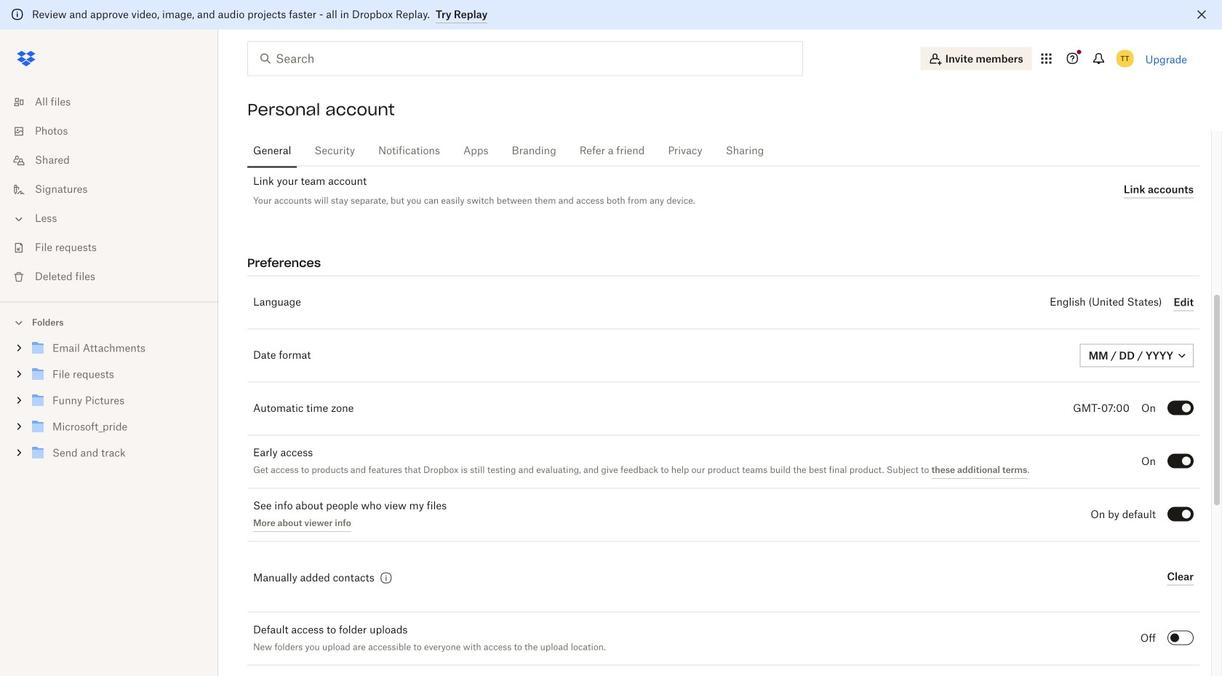 Task type: describe. For each thing, give the bounding box(es) containing it.
Search text field
[[276, 50, 773, 67]]

dropbox image
[[12, 44, 41, 73]]



Task type: locate. For each thing, give the bounding box(es) containing it.
tab list
[[247, 131, 1200, 168]]

less image
[[12, 212, 26, 226]]

group
[[0, 333, 218, 477]]

list
[[0, 79, 218, 302]]

alert
[[0, 0, 1223, 29]]



Task type: vqa. For each thing, say whether or not it's contained in the screenshot.
Search text field on the top of page
yes



